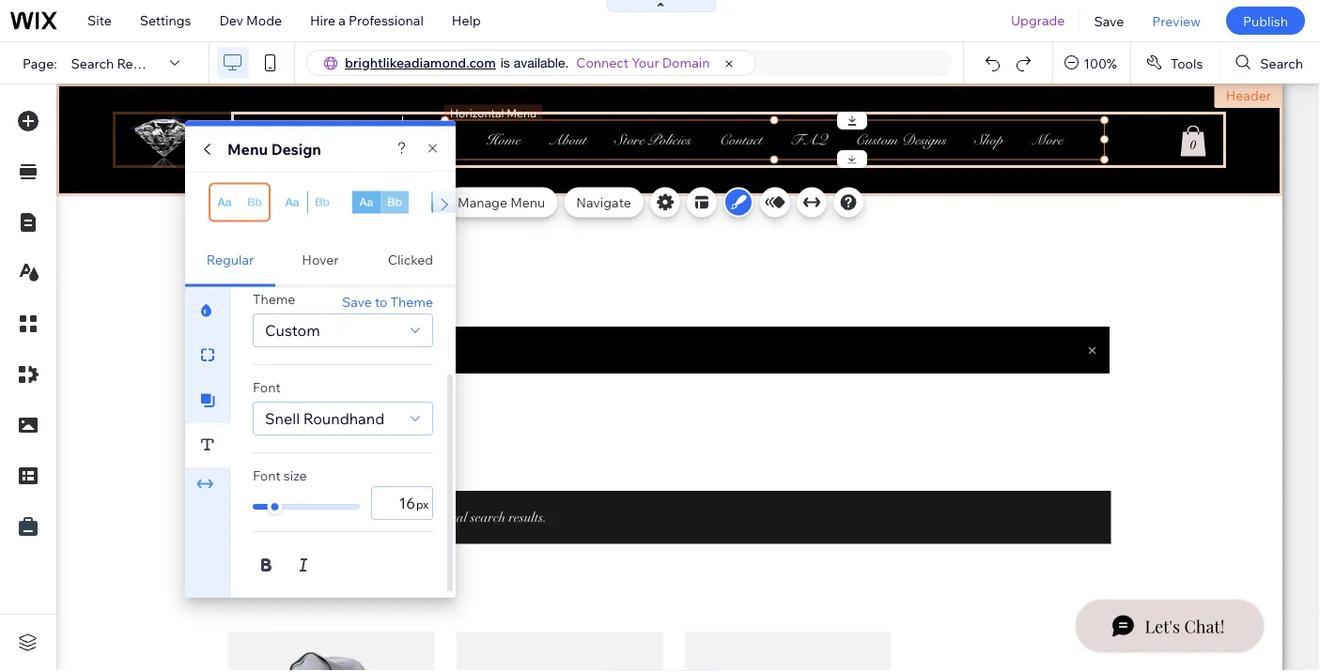 Task type: locate. For each thing, give the bounding box(es) containing it.
theme
[[253, 291, 295, 307], [391, 293, 433, 310]]

menu right manage
[[510, 194, 545, 211]]

snell roundhand
[[265, 409, 385, 428]]

column 2
[[237, 170, 286, 184]]

help
[[452, 12, 481, 29]]

save
[[1094, 12, 1124, 29], [342, 293, 372, 310]]

2
[[280, 170, 286, 184]]

search down site
[[71, 55, 114, 71]]

tools button
[[1131, 42, 1220, 84]]

0 horizontal spatial save
[[342, 293, 372, 310]]

search for search
[[1261, 55, 1304, 71]]

publish
[[1243, 12, 1288, 29]]

1 vertical spatial font
[[253, 468, 281, 484]]

custom
[[265, 321, 320, 340]]

domain
[[662, 55, 710, 71]]

save inside button
[[1094, 12, 1124, 29]]

font
[[253, 379, 281, 396], [253, 468, 281, 484]]

1 horizontal spatial save
[[1094, 12, 1124, 29]]

design
[[271, 140, 321, 158]]

search inside button
[[1261, 55, 1304, 71]]

0 vertical spatial font
[[253, 379, 281, 396]]

dev
[[219, 12, 243, 29]]

preview button
[[1138, 0, 1215, 41]]

save left to
[[342, 293, 372, 310]]

column
[[237, 170, 278, 184]]

hire
[[310, 12, 336, 29]]

results
[[117, 55, 162, 71]]

brightlikeadiamond.com
[[345, 55, 496, 71]]

theme right to
[[391, 293, 433, 310]]

None text field
[[371, 486, 433, 520]]

header
[[1226, 87, 1272, 104]]

1 horizontal spatial search
[[1261, 55, 1304, 71]]

0 horizontal spatial search
[[71, 55, 114, 71]]

search
[[71, 55, 114, 71], [1261, 55, 1304, 71]]

1 vertical spatial save
[[342, 293, 372, 310]]

1 horizontal spatial menu
[[510, 194, 545, 211]]

save button
[[1080, 0, 1138, 41]]

menu up the column
[[227, 140, 268, 158]]

2 search from the left
[[1261, 55, 1304, 71]]

1 search from the left
[[71, 55, 114, 71]]

preview
[[1153, 12, 1201, 29]]

save up 100%
[[1094, 12, 1124, 29]]

1 horizontal spatial theme
[[391, 293, 433, 310]]

menu
[[227, 140, 268, 158], [510, 194, 545, 211]]

theme up custom
[[253, 291, 295, 307]]

available.
[[514, 55, 569, 70]]

0 vertical spatial save
[[1094, 12, 1124, 29]]

a
[[339, 12, 346, 29]]

font left the size
[[253, 468, 281, 484]]

regular
[[206, 252, 254, 268]]

search button
[[1221, 42, 1320, 84]]

your
[[632, 55, 659, 71]]

is
[[501, 55, 510, 70]]

manage menu
[[458, 194, 545, 211]]

search down publish button
[[1261, 55, 1304, 71]]

hire a professional
[[310, 12, 424, 29]]

1 font from the top
[[253, 379, 281, 396]]

font up snell on the left bottom of page
[[253, 379, 281, 396]]

2 font from the top
[[253, 468, 281, 484]]

0 vertical spatial menu
[[227, 140, 268, 158]]

0 horizontal spatial menu
[[227, 140, 268, 158]]



Task type: vqa. For each thing, say whether or not it's contained in the screenshot.
Menu & Anchor
no



Task type: describe. For each thing, give the bounding box(es) containing it.
professional
[[349, 12, 424, 29]]

size
[[284, 468, 307, 484]]

menu design
[[227, 140, 321, 158]]

site
[[87, 12, 112, 29]]

100%
[[1084, 55, 1117, 71]]

font size
[[253, 468, 307, 484]]

is available. connect your domain
[[501, 55, 710, 71]]

mode
[[246, 12, 282, 29]]

manage
[[458, 194, 507, 211]]

snell
[[265, 409, 300, 428]]

upgrade
[[1011, 12, 1065, 29]]

1 vertical spatial menu
[[510, 194, 545, 211]]

100% button
[[1054, 42, 1130, 84]]

clicked
[[388, 252, 433, 268]]

0 horizontal spatial theme
[[253, 291, 295, 307]]

dev mode
[[219, 12, 282, 29]]

font for font size
[[253, 468, 281, 484]]

publish button
[[1226, 7, 1305, 35]]

save for save
[[1094, 12, 1124, 29]]

search for search results
[[71, 55, 114, 71]]

search results
[[71, 55, 162, 71]]

tools
[[1171, 55, 1203, 71]]

settings
[[140, 12, 191, 29]]

navigate
[[576, 194, 631, 211]]

save for save to theme
[[342, 293, 372, 310]]

save to theme
[[342, 293, 433, 310]]

font for font
[[253, 379, 281, 396]]

to
[[375, 293, 388, 310]]

hover
[[302, 252, 339, 268]]

roundhand
[[303, 409, 385, 428]]

connect
[[576, 55, 629, 71]]



